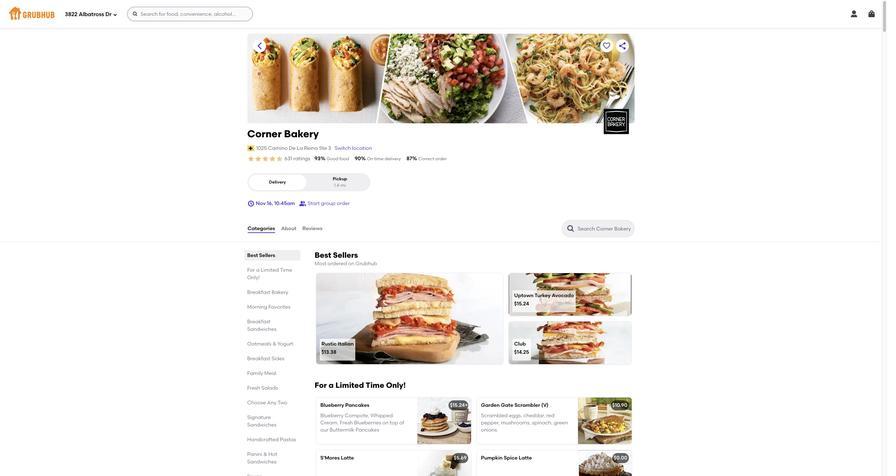 Task type: describe. For each thing, give the bounding box(es) containing it.
only! inside for a limited time only!
[[247, 275, 260, 281]]

scrambled
[[481, 413, 508, 419]]

most
[[315, 261, 326, 267]]

eggs,
[[509, 413, 522, 419]]

save this restaurant button
[[600, 39, 613, 52]]

switch
[[335, 145, 351, 151]]

handcrafted pastas tab
[[247, 436, 297, 444]]

& for hot
[[263, 451, 267, 458]]

club $14.25
[[514, 341, 529, 355]]

garden
[[481, 402, 500, 408]]

meal
[[264, 370, 276, 376]]

pumpkin spice latte image
[[578, 450, 632, 476]]

blueberry pancakes
[[320, 402, 369, 408]]

search icon image
[[566, 224, 575, 233]]

$14.25
[[514, 349, 529, 355]]

morning
[[247, 304, 267, 310]]

631 ratings
[[285, 156, 310, 162]]

gate
[[501, 402, 513, 408]]

choose any two tab
[[247, 399, 297, 407]]

for a limited time only! tab
[[247, 266, 297, 281]]

sellers for best sellers most ordered on grubhub
[[333, 251, 358, 260]]

bakery for breakfast bakery
[[272, 289, 288, 295]]

s'mores
[[320, 455, 340, 461]]

1 vertical spatial limited
[[335, 381, 364, 390]]

1 vertical spatial for a limited time only!
[[315, 381, 406, 390]]

& for yogurt
[[273, 341, 276, 347]]

location
[[352, 145, 372, 151]]

signature sandwiches
[[247, 414, 277, 428]]

breakfast for breakfast sides
[[247, 356, 270, 362]]

favorites
[[268, 304, 290, 310]]

nov 16, 10:45am button
[[247, 197, 295, 210]]

mushrooms,
[[501, 420, 531, 426]]

corner bakery logo image
[[604, 109, 629, 134]]

uptown
[[514, 292, 534, 299]]

corner bakery
[[247, 128, 319, 140]]

morning favorites
[[247, 304, 290, 310]]

a inside for a limited time only!
[[256, 267, 259, 273]]

la
[[297, 145, 303, 151]]

compote,
[[345, 413, 369, 419]]

10:45am
[[274, 200, 295, 206]]

breakfast sandwiches
[[247, 319, 277, 332]]

on time delivery
[[367, 156, 401, 161]]

choose any two
[[247, 400, 287, 406]]

reviews button
[[302, 216, 323, 242]]

2 latte from the left
[[519, 455, 532, 461]]

panini & hot sandwiches tab
[[247, 451, 297, 466]]

onions
[[481, 427, 497, 433]]

de
[[289, 145, 296, 151]]

scrambled eggs, cheddar, red pepper, mushrooms, spinach, green onions
[[481, 413, 568, 433]]

yogurt
[[277, 341, 293, 347]]

sandwiches for breakfast
[[247, 326, 277, 332]]

family meal tab
[[247, 370, 297, 377]]

oatmeals & yogurt tab
[[247, 340, 297, 348]]

oatmeals
[[247, 341, 271, 347]]

green
[[554, 420, 568, 426]]

bakery for corner bakery
[[284, 128, 319, 140]]

uptown turkey avocado $15.24
[[514, 292, 574, 307]]

turkey
[[535, 292, 551, 299]]

on
[[367, 156, 373, 161]]

sellers for best sellers
[[259, 252, 275, 259]]

93
[[315, 156, 320, 162]]

oatmeals & yogurt
[[247, 341, 293, 347]]

best sellers tab
[[247, 252, 297, 259]]

top
[[390, 420, 398, 426]]

family meal
[[247, 370, 276, 376]]

share icon image
[[618, 42, 627, 50]]

fresh inside blueberry compote, whipped cream, fresh blueberries on top of our buttermilk pancakes
[[340, 420, 353, 426]]

blueberry for blueberry pancakes
[[320, 402, 344, 408]]

blueberry pancakes image
[[417, 398, 471, 444]]

grubhub
[[356, 261, 377, 267]]

spinach,
[[532, 420, 553, 426]]

3
[[328, 145, 331, 151]]

correct order
[[418, 156, 447, 161]]

$10.90
[[612, 402, 627, 408]]

on inside best sellers most ordered on grubhub
[[348, 261, 354, 267]]

cheddar,
[[523, 413, 545, 419]]

best sellers most ordered on grubhub
[[315, 251, 377, 267]]

corner
[[247, 128, 282, 140]]

breakfast sides tab
[[247, 355, 297, 363]]

blueberry compote, whipped cream, fresh blueberries on top of our buttermilk pancakes
[[320, 413, 404, 433]]

avocado
[[552, 292, 574, 299]]

hot
[[268, 451, 277, 458]]

pickup 1.4 mi
[[333, 177, 347, 188]]

morning favorites tab
[[247, 303, 297, 311]]

reina
[[304, 145, 318, 151]]

pumpkin
[[481, 455, 503, 461]]

camino
[[268, 145, 288, 151]]

order inside button
[[337, 200, 350, 206]]

about button
[[281, 216, 297, 242]]

s'mores latte
[[320, 455, 354, 461]]

about
[[281, 225, 296, 232]]

good
[[327, 156, 338, 161]]

fresh salads
[[247, 385, 278, 391]]

delivery
[[269, 180, 286, 185]]

mi
[[341, 183, 346, 188]]

+
[[465, 402, 468, 408]]

for a limited time only! inside tab
[[247, 267, 292, 281]]

blueberry for blueberry compote, whipped cream, fresh blueberries on top of our buttermilk pancakes
[[320, 413, 344, 419]]

0 vertical spatial pancakes
[[345, 402, 369, 408]]

1 vertical spatial $15.24
[[450, 402, 465, 408]]

0 vertical spatial order
[[435, 156, 447, 161]]

salads
[[261, 385, 278, 391]]

$5.69
[[454, 455, 467, 461]]

pumpkin spice latte
[[481, 455, 532, 461]]

signature
[[247, 414, 271, 421]]

(v)
[[541, 402, 548, 408]]



Task type: locate. For each thing, give the bounding box(es) containing it.
choose
[[247, 400, 266, 406]]

caret left icon image
[[255, 42, 264, 50]]

1 vertical spatial order
[[337, 200, 350, 206]]

start group order
[[308, 200, 350, 206]]

panini
[[247, 451, 262, 458]]

breakfast sandwiches tab
[[247, 318, 297, 333]]

time down best sellers tab
[[280, 267, 292, 273]]

for a limited time only!
[[247, 267, 292, 281], [315, 381, 406, 390]]

subscription pass image
[[247, 146, 254, 151]]

breakfast bakery tab
[[247, 289, 297, 296]]

breakfast inside the breakfast sandwiches
[[247, 319, 270, 325]]

1 vertical spatial a
[[329, 381, 334, 390]]

bakery inside tab
[[272, 289, 288, 295]]

pepper,
[[481, 420, 500, 426]]

for down best sellers
[[247, 267, 255, 273]]

panini & hot sandwiches
[[247, 451, 277, 465]]

best up "most"
[[315, 251, 331, 260]]

1 vertical spatial pancakes
[[356, 427, 379, 433]]

on down whipped
[[382, 420, 389, 426]]

a up blueberry pancakes
[[329, 381, 334, 390]]

start group order button
[[299, 197, 350, 210]]

sellers inside best sellers most ordered on grubhub
[[333, 251, 358, 260]]

0 horizontal spatial fresh
[[247, 385, 260, 391]]

0 vertical spatial breakfast
[[247, 289, 270, 295]]

2 breakfast from the top
[[247, 319, 270, 325]]

dr
[[105, 11, 111, 17]]

breakfast up the morning
[[247, 289, 270, 295]]

a down best sellers
[[256, 267, 259, 273]]

631
[[285, 156, 292, 162]]

two
[[278, 400, 287, 406]]

3822 albatross dr
[[65, 11, 111, 17]]

correct
[[418, 156, 434, 161]]

rustic italian $13.38
[[321, 341, 354, 355]]

0 vertical spatial only!
[[247, 275, 260, 281]]

breakfast bakery
[[247, 289, 288, 295]]

fresh up buttermilk
[[340, 420, 353, 426]]

1 horizontal spatial time
[[366, 381, 384, 390]]

$0.00
[[614, 455, 627, 461]]

limited inside for a limited time only!
[[261, 267, 279, 273]]

3 sandwiches from the top
[[247, 459, 277, 465]]

garden gate scrambler (v) image
[[578, 398, 632, 444]]

family
[[247, 370, 263, 376]]

svg image inside the nov 16, 10:45am button
[[247, 200, 254, 207]]

for up blueberry pancakes
[[315, 381, 327, 390]]

1 vertical spatial &
[[263, 451, 267, 458]]

sides
[[272, 356, 284, 362]]

best sellers
[[247, 252, 275, 259]]

1 horizontal spatial latte
[[519, 455, 532, 461]]

1 horizontal spatial on
[[382, 420, 389, 426]]

&
[[273, 341, 276, 347], [263, 451, 267, 458]]

best for best sellers most ordered on grubhub
[[315, 251, 331, 260]]

red
[[546, 413, 554, 419]]

2 vertical spatial breakfast
[[247, 356, 270, 362]]

1 vertical spatial breakfast
[[247, 319, 270, 325]]

for a limited time only! up blueberry pancakes
[[315, 381, 406, 390]]

best inside tab
[[247, 252, 258, 259]]

limited down best sellers tab
[[261, 267, 279, 273]]

a
[[256, 267, 259, 273], [329, 381, 334, 390]]

latte
[[341, 455, 354, 461], [519, 455, 532, 461]]

handcrafted
[[247, 437, 279, 443]]

0 vertical spatial &
[[273, 341, 276, 347]]

pancakes
[[345, 402, 369, 408], [356, 427, 379, 433]]

0 vertical spatial a
[[256, 267, 259, 273]]

& left hot
[[263, 451, 267, 458]]

only!
[[247, 275, 260, 281], [386, 381, 406, 390]]

ordered
[[328, 261, 347, 267]]

0 horizontal spatial time
[[280, 267, 292, 273]]

1 horizontal spatial best
[[315, 251, 331, 260]]

0 vertical spatial bakery
[[284, 128, 319, 140]]

breakfast down oatmeals at the left bottom of the page
[[247, 356, 270, 362]]

food
[[339, 156, 349, 161]]

sandwiches inside the panini & hot sandwiches
[[247, 459, 277, 465]]

people icon image
[[299, 200, 306, 207]]

1 horizontal spatial &
[[273, 341, 276, 347]]

& inside the panini & hot sandwiches
[[263, 451, 267, 458]]

time inside tab
[[280, 267, 292, 273]]

1 horizontal spatial a
[[329, 381, 334, 390]]

Search Corner Bakery search field
[[577, 226, 632, 232]]

spice
[[504, 455, 518, 461]]

sandwiches up oatmeals at the left bottom of the page
[[247, 326, 277, 332]]

0 vertical spatial $15.24
[[514, 301, 529, 307]]

garden gate scrambler (v)
[[481, 402, 548, 408]]

1 latte from the left
[[341, 455, 354, 461]]

1 horizontal spatial sellers
[[333, 251, 358, 260]]

2 vertical spatial sandwiches
[[247, 459, 277, 465]]

best for best sellers
[[247, 252, 258, 259]]

$13.38
[[321, 349, 336, 355]]

time
[[280, 267, 292, 273], [366, 381, 384, 390]]

1 sandwiches from the top
[[247, 326, 277, 332]]

sellers up for a limited time only! tab
[[259, 252, 275, 259]]

scrambler
[[514, 402, 540, 408]]

breakfast sides
[[247, 356, 284, 362]]

Search for food, convenience, alcohol... search field
[[127, 7, 253, 21]]

1 vertical spatial bakery
[[272, 289, 288, 295]]

handcrafted pastas
[[247, 437, 296, 443]]

0 vertical spatial fresh
[[247, 385, 260, 391]]

sellers up ordered
[[333, 251, 358, 260]]

on right ordered
[[348, 261, 354, 267]]

0 vertical spatial for a limited time only!
[[247, 267, 292, 281]]

0 vertical spatial limited
[[261, 267, 279, 273]]

1 vertical spatial only!
[[386, 381, 406, 390]]

order right group
[[337, 200, 350, 206]]

1 horizontal spatial for a limited time only!
[[315, 381, 406, 390]]

0 horizontal spatial limited
[[261, 267, 279, 273]]

1 vertical spatial fresh
[[340, 420, 353, 426]]

0 vertical spatial for
[[247, 267, 255, 273]]

1 horizontal spatial fresh
[[340, 420, 353, 426]]

0 horizontal spatial best
[[247, 252, 258, 259]]

option group
[[247, 173, 370, 191]]

sandwiches down signature
[[247, 422, 277, 428]]

1 horizontal spatial limited
[[335, 381, 364, 390]]

nov
[[256, 200, 266, 206]]

fresh inside the 'fresh salads' tab
[[247, 385, 260, 391]]

signature sandwiches tab
[[247, 414, 297, 429]]

whipped
[[370, 413, 393, 419]]

pancakes up compote,
[[345, 402, 369, 408]]

0 vertical spatial time
[[280, 267, 292, 273]]

delivery
[[385, 156, 401, 161]]

breakfast down the morning
[[247, 319, 270, 325]]

bakery up favorites
[[272, 289, 288, 295]]

1 vertical spatial sandwiches
[[247, 422, 277, 428]]

fresh
[[247, 385, 260, 391], [340, 420, 353, 426]]

categories
[[248, 225, 275, 232]]

option group containing pickup
[[247, 173, 370, 191]]

$15.24 inside uptown turkey avocado $15.24
[[514, 301, 529, 307]]

on inside blueberry compote, whipped cream, fresh blueberries on top of our buttermilk pancakes
[[382, 420, 389, 426]]

latte right spice
[[519, 455, 532, 461]]

0 vertical spatial on
[[348, 261, 354, 267]]

fresh down family
[[247, 385, 260, 391]]

svg image
[[850, 10, 858, 18]]

1 vertical spatial blueberry
[[320, 413, 344, 419]]

nov 16, 10:45am
[[256, 200, 295, 206]]

pancakes down blueberries on the bottom left of the page
[[356, 427, 379, 433]]

group
[[321, 200, 335, 206]]

0 vertical spatial sandwiches
[[247, 326, 277, 332]]

pancakes inside blueberry compote, whipped cream, fresh blueberries on top of our buttermilk pancakes
[[356, 427, 379, 433]]

for a limited time only! up breakfast bakery
[[247, 267, 292, 281]]

sandwiches
[[247, 326, 277, 332], [247, 422, 277, 428], [247, 459, 277, 465]]

0 horizontal spatial order
[[337, 200, 350, 206]]

switch location
[[335, 145, 372, 151]]

time
[[374, 156, 384, 161]]

sandwiches inside signature sandwiches tab
[[247, 422, 277, 428]]

0 horizontal spatial on
[[348, 261, 354, 267]]

1 vertical spatial on
[[382, 420, 389, 426]]

0 horizontal spatial sellers
[[259, 252, 275, 259]]

0 vertical spatial blueberry
[[320, 402, 344, 408]]

2 sandwiches from the top
[[247, 422, 277, 428]]

3 breakfast from the top
[[247, 356, 270, 362]]

0 horizontal spatial $15.24
[[450, 402, 465, 408]]

time up whipped
[[366, 381, 384, 390]]

sandwiches inside breakfast sandwiches tab
[[247, 326, 277, 332]]

1 vertical spatial time
[[366, 381, 384, 390]]

good food
[[327, 156, 349, 161]]

start
[[308, 200, 320, 206]]

1025 camino de la reina ste 3
[[256, 145, 331, 151]]

0 horizontal spatial only!
[[247, 275, 260, 281]]

sellers
[[333, 251, 358, 260], [259, 252, 275, 259]]

best up for a limited time only! tab
[[247, 252, 258, 259]]

s'mores latte image
[[417, 450, 471, 476]]

3822
[[65, 11, 77, 17]]

best inside best sellers most ordered on grubhub
[[315, 251, 331, 260]]

bakery up 'la'
[[284, 128, 319, 140]]

svg image
[[867, 10, 876, 18], [132, 11, 138, 17], [113, 12, 117, 17], [247, 200, 254, 207]]

breakfast inside tab
[[247, 289, 270, 295]]

1 horizontal spatial $15.24
[[514, 301, 529, 307]]

order right correct
[[435, 156, 447, 161]]

90
[[355, 156, 361, 162]]

ste
[[319, 145, 327, 151]]

$15.24 +
[[450, 402, 468, 408]]

our
[[320, 427, 328, 433]]

1 horizontal spatial for
[[315, 381, 327, 390]]

& left yogurt
[[273, 341, 276, 347]]

categories button
[[247, 216, 275, 242]]

pastas
[[280, 437, 296, 443]]

main navigation navigation
[[0, 0, 882, 28]]

latte right s'mores
[[341, 455, 354, 461]]

for inside for a limited time only!
[[247, 267, 255, 273]]

tab
[[247, 473, 297, 476]]

$15.24 left garden
[[450, 402, 465, 408]]

$15.24 down uptown
[[514, 301, 529, 307]]

2 blueberry from the top
[[320, 413, 344, 419]]

sandwiches down 'panini'
[[247, 459, 277, 465]]

sandwiches for signature
[[247, 422, 277, 428]]

breakfast for breakfast sandwiches
[[247, 319, 270, 325]]

switch location button
[[334, 144, 372, 152]]

1 horizontal spatial only!
[[386, 381, 406, 390]]

0 horizontal spatial &
[[263, 451, 267, 458]]

1.4
[[334, 183, 339, 188]]

save this restaurant image
[[602, 42, 611, 50]]

blueberry inside blueberry compote, whipped cream, fresh blueberries on top of our buttermilk pancakes
[[320, 413, 344, 419]]

albatross
[[79, 11, 104, 17]]

0 horizontal spatial latte
[[341, 455, 354, 461]]

$15.24
[[514, 301, 529, 307], [450, 402, 465, 408]]

1 breakfast from the top
[[247, 289, 270, 295]]

1 horizontal spatial order
[[435, 156, 447, 161]]

breakfast for breakfast bakery
[[247, 289, 270, 295]]

limited up blueberry pancakes
[[335, 381, 364, 390]]

1 blueberry from the top
[[320, 402, 344, 408]]

sellers inside best sellers tab
[[259, 252, 275, 259]]

16,
[[267, 200, 273, 206]]

1 vertical spatial for
[[315, 381, 327, 390]]

0 horizontal spatial a
[[256, 267, 259, 273]]

fresh salads tab
[[247, 384, 297, 392]]

any
[[267, 400, 276, 406]]

0 horizontal spatial for a limited time only!
[[247, 267, 292, 281]]

& inside tab
[[273, 341, 276, 347]]

buttermilk
[[330, 427, 354, 433]]

only! up breakfast bakery
[[247, 275, 260, 281]]

star icon image
[[247, 155, 254, 162], [254, 155, 262, 162], [262, 155, 269, 162], [269, 155, 276, 162], [276, 155, 283, 162], [276, 155, 283, 162]]

reviews
[[302, 225, 322, 232]]

pickup
[[333, 177, 347, 182]]

only! up whipped
[[386, 381, 406, 390]]

0 horizontal spatial for
[[247, 267, 255, 273]]



Task type: vqa. For each thing, say whether or not it's contained in the screenshot.
Sellers
yes



